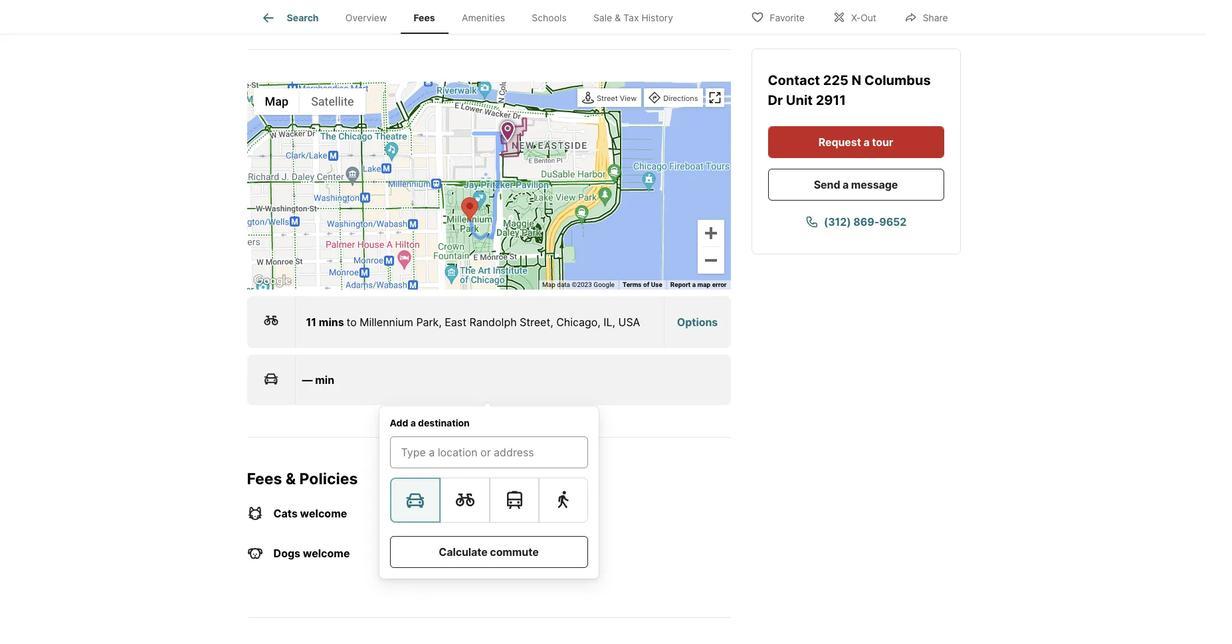 Task type: describe. For each thing, give the bounding box(es) containing it.
a for destination
[[411, 417, 416, 429]]

sale & tax history tab
[[580, 2, 687, 34]]

terms
[[623, 281, 642, 288]]

request a tour button
[[768, 126, 945, 158]]

out
[[861, 12, 877, 23]]

street
[[597, 93, 618, 103]]

satellite
[[311, 94, 354, 108]]

amenities tab
[[449, 2, 519, 34]]

dr
[[768, 92, 783, 108]]

to
[[347, 316, 357, 329]]

11
[[306, 316, 317, 329]]

view
[[620, 93, 637, 103]]

use
[[651, 281, 663, 288]]

sale
[[594, 12, 613, 23]]

calculate commute
[[439, 546, 539, 559]]

map for map data ©2023 google
[[543, 281, 556, 288]]

terms of use link
[[623, 281, 663, 288]]

(312) 869-9652
[[824, 215, 907, 228]]

columbus
[[865, 72, 931, 88]]

(312)
[[824, 215, 852, 228]]

terms of use
[[623, 281, 663, 288]]

menu bar containing map
[[254, 88, 365, 115]]

— min
[[302, 373, 335, 387]]

google
[[594, 281, 615, 288]]

message
[[852, 178, 899, 191]]

map
[[698, 281, 711, 288]]

street view button
[[579, 89, 640, 107]]

cats
[[274, 508, 298, 521]]

commute
[[490, 546, 539, 559]]

il,
[[604, 316, 616, 329]]

welcome for dogs welcome
[[303, 547, 350, 561]]

225
[[824, 72, 849, 88]]

map for map
[[265, 94, 289, 108]]

x-
[[852, 12, 861, 23]]

google image
[[250, 272, 294, 290]]

amenities
[[462, 12, 505, 23]]

add a destination
[[390, 417, 470, 429]]

overview
[[346, 12, 387, 23]]

—
[[302, 373, 313, 387]]

randolph
[[470, 316, 517, 329]]

map region
[[231, 0, 742, 323]]

options button
[[665, 298, 731, 346]]

fees for fees
[[414, 12, 435, 23]]

share
[[923, 12, 949, 23]]

schools
[[532, 12, 567, 23]]

options
[[677, 316, 718, 329]]

n
[[852, 72, 862, 88]]

(312) 869-9652 link
[[768, 205, 945, 237]]

225 n columbus dr unit 2911
[[768, 72, 931, 108]]

street,
[[520, 316, 554, 329]]

tab list containing search
[[247, 0, 698, 34]]

& for tax
[[615, 12, 621, 23]]

unit
[[787, 92, 813, 108]]

Type a location or address text field
[[401, 445, 577, 461]]

contact
[[768, 72, 824, 88]]

fees & policies
[[247, 470, 358, 488]]

send a message
[[814, 178, 899, 191]]



Task type: locate. For each thing, give the bounding box(es) containing it.
1 vertical spatial fees
[[247, 470, 282, 488]]

1 vertical spatial welcome
[[303, 547, 350, 561]]

list box
[[390, 478, 588, 523]]

history
[[642, 12, 674, 23]]

tab list
[[247, 0, 698, 34]]

send
[[814, 178, 841, 191]]

0 horizontal spatial fees
[[247, 470, 282, 488]]

0 vertical spatial map
[[265, 94, 289, 108]]

destination
[[418, 417, 470, 429]]

sale & tax history
[[594, 12, 674, 23]]

fees up cats
[[247, 470, 282, 488]]

a for tour
[[864, 135, 870, 148]]

add
[[390, 417, 409, 429]]

a right add
[[411, 417, 416, 429]]

welcome
[[300, 508, 347, 521], [303, 547, 350, 561]]

satellite button
[[300, 88, 365, 115]]

overview tab
[[332, 2, 401, 34]]

1 vertical spatial &
[[286, 470, 296, 488]]

report a map error link
[[671, 281, 727, 288]]

0 horizontal spatial map
[[265, 94, 289, 108]]

report
[[671, 281, 691, 288]]

directions
[[664, 93, 699, 103]]

error
[[713, 281, 727, 288]]

& for policies
[[286, 470, 296, 488]]

a left tour
[[864, 135, 870, 148]]

1 vertical spatial map
[[543, 281, 556, 288]]

millennium
[[360, 316, 414, 329]]

& left tax
[[615, 12, 621, 23]]

0 horizontal spatial &
[[286, 470, 296, 488]]

park,
[[417, 316, 442, 329]]

a for map
[[693, 281, 696, 288]]

1 horizontal spatial &
[[615, 12, 621, 23]]

fees tab
[[401, 2, 449, 34]]

request
[[819, 135, 862, 148]]

mins
[[319, 316, 344, 329]]

search link
[[260, 10, 319, 26]]

tour
[[873, 135, 894, 148]]

search
[[287, 12, 319, 23]]

favorite button
[[740, 3, 816, 30]]

send a message button
[[768, 168, 945, 200]]

min
[[315, 373, 335, 387]]

policies
[[300, 470, 358, 488]]

map left satellite
[[265, 94, 289, 108]]

street view
[[597, 93, 637, 103]]

& inside sale & tax history tab
[[615, 12, 621, 23]]

& up cats
[[286, 470, 296, 488]]

0 vertical spatial &
[[615, 12, 621, 23]]

11 mins to millennium park, east randolph street, chicago, il, usa
[[306, 316, 641, 329]]

schools tab
[[519, 2, 580, 34]]

x-out
[[852, 12, 877, 23]]

menu bar
[[254, 88, 365, 115]]

directions button
[[646, 89, 702, 107]]

fees for fees & policies
[[247, 470, 282, 488]]

&
[[615, 12, 621, 23], [286, 470, 296, 488]]

dogs
[[274, 547, 301, 561]]

map
[[265, 94, 289, 108], [543, 281, 556, 288]]

0 vertical spatial fees
[[414, 12, 435, 23]]

a left map
[[693, 281, 696, 288]]

dogs welcome
[[274, 547, 350, 561]]

data
[[557, 281, 571, 288]]

©2023
[[572, 281, 592, 288]]

map left data
[[543, 281, 556, 288]]

chicago,
[[557, 316, 601, 329]]

869-
[[854, 215, 880, 228]]

map button
[[254, 88, 300, 115]]

1 horizontal spatial map
[[543, 281, 556, 288]]

usa
[[619, 316, 641, 329]]

a right send
[[843, 178, 849, 191]]

fees right overview at the top
[[414, 12, 435, 23]]

fees inside tab
[[414, 12, 435, 23]]

report a map error
[[671, 281, 727, 288]]

2911
[[816, 92, 847, 108]]

request a tour
[[819, 135, 894, 148]]

fees
[[414, 12, 435, 23], [247, 470, 282, 488]]

of
[[644, 281, 650, 288]]

favorite
[[770, 12, 805, 23]]

0 vertical spatial welcome
[[300, 508, 347, 521]]

a
[[864, 135, 870, 148], [843, 178, 849, 191], [693, 281, 696, 288], [411, 417, 416, 429]]

welcome down policies at the bottom left of page
[[300, 508, 347, 521]]

a for message
[[843, 178, 849, 191]]

map data ©2023 google
[[543, 281, 615, 288]]

1 horizontal spatial fees
[[414, 12, 435, 23]]

x-out button
[[822, 3, 888, 30]]

east
[[445, 316, 467, 329]]

map inside 'popup button'
[[265, 94, 289, 108]]

tax
[[624, 12, 639, 23]]

cats welcome
[[274, 508, 347, 521]]

9652
[[880, 215, 907, 228]]

calculate
[[439, 546, 488, 559]]

welcome right dogs
[[303, 547, 350, 561]]

welcome for cats welcome
[[300, 508, 347, 521]]

(312) 869-9652 button
[[768, 205, 945, 237]]

share button
[[894, 3, 960, 30]]

calculate commute button
[[390, 537, 588, 569]]



Task type: vqa. For each thing, say whether or not it's contained in the screenshot.
Las in Sun City Summerlin Housing Market Centennial Hills Housing Market Summerlin Housing Market Southwest Las Vegas Housing Market Summerlin West Housing Market
no



